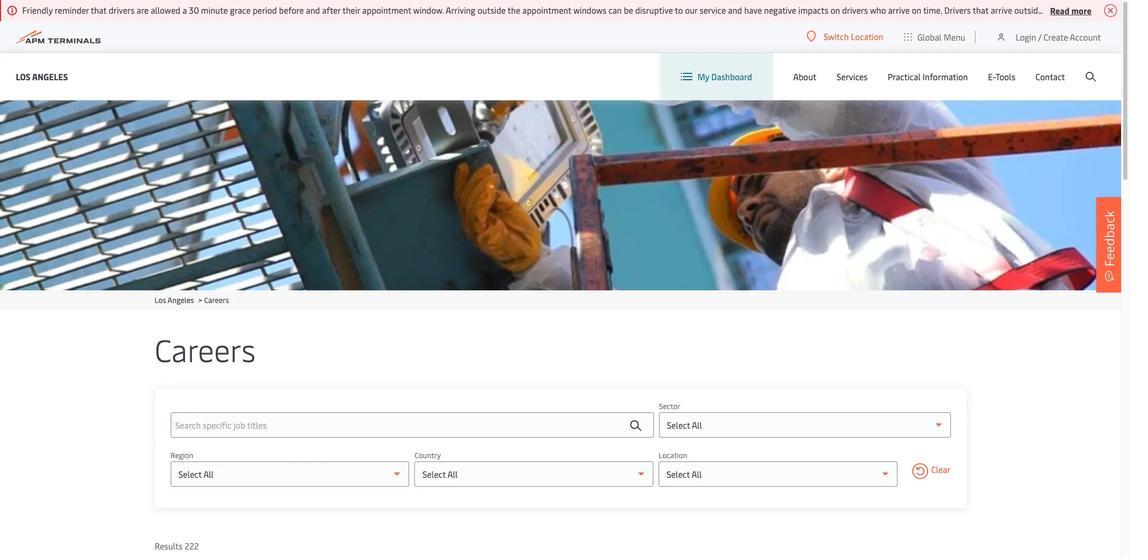 Task type: locate. For each thing, give the bounding box(es) containing it.
1 horizontal spatial outside
[[1014, 4, 1043, 16]]

222
[[185, 541, 199, 552]]

appointment right the
[[522, 4, 571, 16]]

friendly reminder that drivers are allowed a 30 minute grace period before and after their appointment window. arriving outside the appointment windows can be disruptive to our service and have negative impacts on drivers who arrive on time. drivers that arrive outside their appointment wind
[[22, 4, 1129, 16]]

los
[[16, 71, 30, 82], [155, 296, 166, 306]]

1 horizontal spatial location
[[851, 31, 884, 42]]

text search text field
[[170, 413, 654, 438]]

1 horizontal spatial angeles
[[168, 296, 194, 306]]

2 horizontal spatial appointment
[[1064, 4, 1113, 16]]

outside left the
[[478, 4, 506, 16]]

team building event at apm terminals image
[[0, 100, 1121, 291]]

menu
[[944, 31, 965, 43]]

0 horizontal spatial and
[[306, 4, 320, 16]]

location down sector at the bottom right of page
[[659, 451, 687, 461]]

about
[[793, 71, 817, 82]]

2 outside from the left
[[1014, 4, 1043, 16]]

angeles for los angeles > careers
[[168, 296, 194, 306]]

0 vertical spatial los angeles link
[[16, 70, 68, 83]]

location
[[851, 31, 884, 42], [659, 451, 687, 461]]

their
[[343, 4, 360, 16], [1045, 4, 1062, 16]]

appointment left window.
[[362, 4, 411, 16]]

period
[[253, 4, 277, 16]]

arrive
[[888, 4, 910, 16], [991, 4, 1012, 16]]

practical information button
[[888, 53, 968, 100]]

0 vertical spatial los
[[16, 71, 30, 82]]

sector
[[659, 402, 680, 412]]

arrive right drivers
[[991, 4, 1012, 16]]

on
[[831, 4, 840, 16], [912, 4, 921, 16]]

careers right >
[[204, 296, 229, 306]]

0 vertical spatial careers
[[204, 296, 229, 306]]

on left time.
[[912, 4, 921, 16]]

that
[[91, 4, 107, 16], [973, 4, 989, 16]]

1 horizontal spatial los
[[155, 296, 166, 306]]

on right the impacts
[[831, 4, 840, 16]]

time.
[[923, 4, 942, 16]]

global menu button
[[894, 21, 976, 53]]

0 horizontal spatial arrive
[[888, 4, 910, 16]]

minute
[[201, 4, 228, 16]]

read more button
[[1050, 4, 1092, 17]]

services button
[[837, 53, 868, 100]]

1 that from the left
[[91, 4, 107, 16]]

1 horizontal spatial los angeles link
[[155, 296, 194, 306]]

e-
[[988, 71, 996, 82]]

my
[[698, 71, 709, 82]]

2 appointment from the left
[[522, 4, 571, 16]]

before
[[279, 4, 304, 16]]

0 horizontal spatial drivers
[[109, 4, 135, 16]]

that right drivers
[[973, 4, 989, 16]]

global
[[917, 31, 942, 43]]

after
[[322, 4, 341, 16]]

30
[[189, 4, 199, 16]]

1 and from the left
[[306, 4, 320, 16]]

2 their from the left
[[1045, 4, 1062, 16]]

friendly
[[22, 4, 53, 16]]

results
[[155, 541, 183, 552]]

0 horizontal spatial angeles
[[32, 71, 68, 82]]

0 horizontal spatial on
[[831, 4, 840, 16]]

1 drivers from the left
[[109, 4, 135, 16]]

0 horizontal spatial that
[[91, 4, 107, 16]]

a
[[182, 4, 187, 16]]

los angeles
[[16, 71, 68, 82]]

results 222
[[155, 541, 199, 552]]

outside
[[478, 4, 506, 16], [1014, 4, 1043, 16]]

outside up login
[[1014, 4, 1043, 16]]

los angeles link
[[16, 70, 68, 83], [155, 296, 194, 306]]

0 horizontal spatial los angeles link
[[16, 70, 68, 83]]

disruptive
[[635, 4, 673, 16]]

location down who
[[851, 31, 884, 42]]

are
[[137, 4, 149, 16]]

and
[[306, 4, 320, 16], [728, 4, 742, 16]]

careers down >
[[155, 329, 256, 371]]

0 vertical spatial angeles
[[32, 71, 68, 82]]

drivers left are
[[109, 4, 135, 16]]

and left have
[[728, 4, 742, 16]]

1 horizontal spatial that
[[973, 4, 989, 16]]

contact button
[[1036, 53, 1065, 100]]

1 vertical spatial los angeles link
[[155, 296, 194, 306]]

0 horizontal spatial los
[[16, 71, 30, 82]]

arrive right who
[[888, 4, 910, 16]]

their up create
[[1045, 4, 1062, 16]]

1 vertical spatial angeles
[[168, 296, 194, 306]]

drivers
[[109, 4, 135, 16], [842, 4, 868, 16]]

angeles
[[32, 71, 68, 82], [168, 296, 194, 306]]

1 vertical spatial location
[[659, 451, 687, 461]]

1 horizontal spatial appointment
[[522, 4, 571, 16]]

that right reminder in the top of the page
[[91, 4, 107, 16]]

1 vertical spatial careers
[[155, 329, 256, 371]]

0 horizontal spatial appointment
[[362, 4, 411, 16]]

their right after
[[343, 4, 360, 16]]

1 appointment from the left
[[362, 4, 411, 16]]

1 horizontal spatial and
[[728, 4, 742, 16]]

0 horizontal spatial outside
[[478, 4, 506, 16]]

drivers left who
[[842, 4, 868, 16]]

clear
[[931, 464, 951, 475]]

1 horizontal spatial on
[[912, 4, 921, 16]]

1 horizontal spatial drivers
[[842, 4, 868, 16]]

1 horizontal spatial arrive
[[991, 4, 1012, 16]]

and left after
[[306, 4, 320, 16]]

0 horizontal spatial their
[[343, 4, 360, 16]]

careers
[[204, 296, 229, 306], [155, 329, 256, 371]]

region
[[170, 451, 193, 461]]

2 drivers from the left
[[842, 4, 868, 16]]

appointment
[[362, 4, 411, 16], [522, 4, 571, 16], [1064, 4, 1113, 16]]

switch location button
[[807, 31, 884, 42]]

appointment up account
[[1064, 4, 1113, 16]]

dashboard
[[711, 71, 752, 82]]

who
[[870, 4, 886, 16]]

allowed
[[151, 4, 180, 16]]

1 horizontal spatial their
[[1045, 4, 1062, 16]]

e-tools
[[988, 71, 1015, 82]]

0 horizontal spatial location
[[659, 451, 687, 461]]

1 vertical spatial los
[[155, 296, 166, 306]]



Task type: vqa. For each thing, say whether or not it's contained in the screenshot.
2nd on from left
yes



Task type: describe. For each thing, give the bounding box(es) containing it.
impacts
[[798, 4, 828, 16]]

/
[[1038, 31, 1042, 43]]

service
[[700, 4, 726, 16]]

1 on from the left
[[831, 4, 840, 16]]

account
[[1070, 31, 1101, 43]]

e-tools button
[[988, 53, 1015, 100]]

1 outside from the left
[[478, 4, 506, 16]]

reminder
[[55, 4, 89, 16]]

los for los angeles
[[16, 71, 30, 82]]

practical information
[[888, 71, 968, 82]]

create
[[1044, 31, 1068, 43]]

more
[[1071, 4, 1092, 16]]

login / create account
[[1016, 31, 1101, 43]]

read more
[[1050, 4, 1092, 16]]

3 appointment from the left
[[1064, 4, 1113, 16]]

information
[[923, 71, 968, 82]]

los for los angeles > careers
[[155, 296, 166, 306]]

my dashboard
[[698, 71, 752, 82]]

read
[[1050, 4, 1070, 16]]

practical
[[888, 71, 921, 82]]

have
[[744, 4, 762, 16]]

can
[[609, 4, 622, 16]]

contact
[[1036, 71, 1065, 82]]

feedback button
[[1096, 197, 1123, 293]]

close alert image
[[1104, 4, 1117, 17]]

to
[[675, 4, 683, 16]]

2 that from the left
[[973, 4, 989, 16]]

our
[[685, 4, 698, 16]]

drivers
[[944, 4, 971, 16]]

the
[[508, 4, 520, 16]]

1 arrive from the left
[[888, 4, 910, 16]]

2 on from the left
[[912, 4, 921, 16]]

clear button
[[912, 464, 951, 482]]

switch
[[824, 31, 849, 42]]

feedback
[[1101, 211, 1118, 267]]

login / create account link
[[996, 21, 1101, 52]]

window.
[[413, 4, 444, 16]]

about button
[[793, 53, 817, 100]]

2 arrive from the left
[[991, 4, 1012, 16]]

angeles for los angeles
[[32, 71, 68, 82]]

negative
[[764, 4, 796, 16]]

switch location
[[824, 31, 884, 42]]

global menu
[[917, 31, 965, 43]]

country
[[415, 451, 441, 461]]

0 vertical spatial location
[[851, 31, 884, 42]]

tools
[[996, 71, 1015, 82]]

>
[[198, 296, 202, 306]]

arriving
[[446, 4, 476, 16]]

wind
[[1115, 4, 1129, 16]]

my dashboard button
[[681, 53, 752, 100]]

login
[[1016, 31, 1036, 43]]

2 and from the left
[[728, 4, 742, 16]]

windows
[[573, 4, 607, 16]]

grace
[[230, 4, 251, 16]]

be
[[624, 4, 633, 16]]

services
[[837, 71, 868, 82]]

los angeles > careers
[[155, 296, 229, 306]]

1 their from the left
[[343, 4, 360, 16]]



